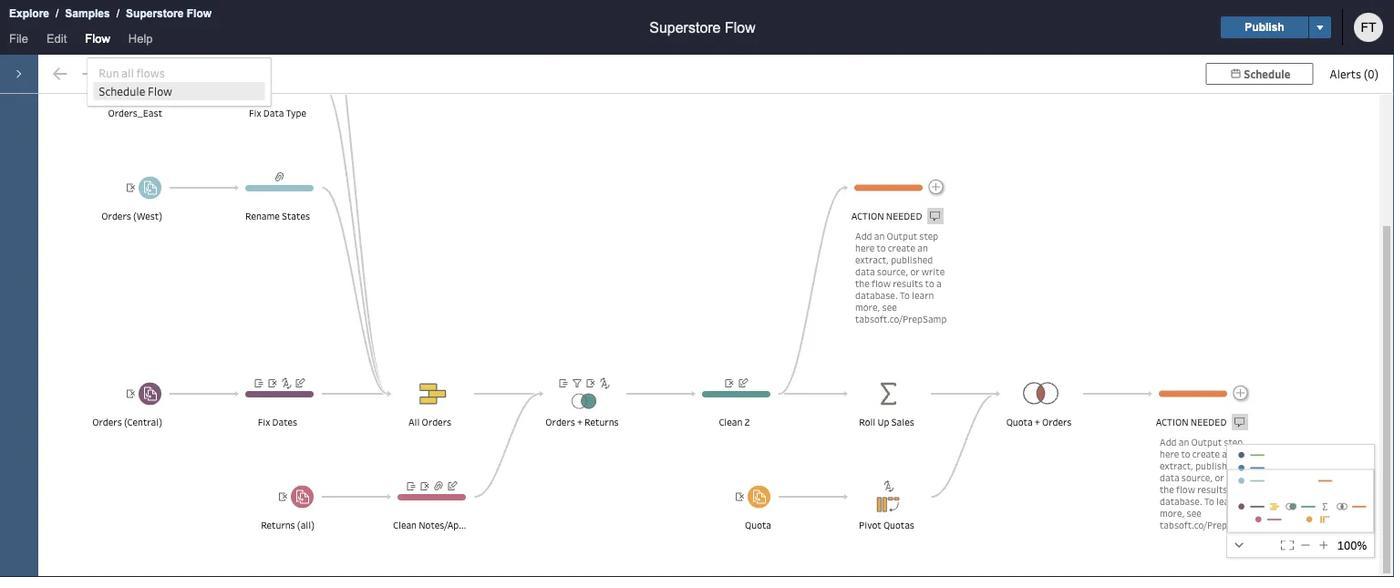 Task type: locate. For each thing, give the bounding box(es) containing it.
0 horizontal spatial source,
[[877, 265, 909, 278]]

to
[[877, 241, 886, 254], [925, 277, 934, 290], [1181, 447, 1191, 460], [1230, 483, 1239, 496]]

0 horizontal spatial step
[[920, 229, 939, 242]]

clean 2
[[719, 416, 750, 429]]

roll
[[859, 416, 876, 429]]

1 horizontal spatial here
[[1160, 447, 1179, 460]]

0 horizontal spatial published
[[891, 253, 933, 266]]

learn
[[912, 289, 934, 301], [1217, 495, 1239, 507]]

0 horizontal spatial schedule
[[99, 83, 145, 98]]

1 horizontal spatial data
[[1160, 471, 1180, 484]]

or
[[911, 265, 920, 278], [1215, 471, 1224, 484]]

1 vertical spatial here
[[1160, 447, 1179, 460]]

1 horizontal spatial action
[[1156, 416, 1189, 429]]

orders for orders (west)
[[102, 210, 131, 223]]

orders_east
[[108, 107, 162, 119]]

1 horizontal spatial /
[[116, 7, 120, 20]]

data
[[855, 265, 875, 278], [1160, 471, 1180, 484]]

2
[[745, 416, 750, 429]]

add an output step to run the flow image
[[196, 60, 223, 88]]

orders
[[102, 210, 131, 223], [92, 416, 122, 429], [422, 416, 451, 429], [546, 416, 575, 429], [1042, 416, 1072, 429]]

an
[[874, 229, 885, 242], [918, 241, 928, 254], [1179, 435, 1189, 448], [1222, 447, 1233, 460]]

1 horizontal spatial write
[[1226, 471, 1250, 484]]

explore link
[[8, 5, 50, 23]]

menu
[[88, 58, 270, 106]]

flow
[[187, 7, 212, 20], [725, 19, 756, 36], [85, 31, 110, 45], [148, 83, 172, 98]]

flow inside run all flows schedule flow
[[148, 83, 172, 98]]

clean left notes/approver
[[393, 519, 417, 532]]

0 vertical spatial flow
[[872, 277, 891, 290]]

0 horizontal spatial learn
[[912, 289, 934, 301]]

1 vertical spatial published
[[1196, 459, 1238, 472]]

0 vertical spatial returns
[[585, 416, 619, 429]]

0 vertical spatial here
[[855, 241, 875, 254]]

published
[[891, 253, 933, 266], [1196, 459, 1238, 472]]

1 horizontal spatial published
[[1196, 459, 1238, 472]]

needed
[[886, 210, 922, 223], [1191, 416, 1227, 429]]

1 horizontal spatial clean
[[719, 416, 743, 429]]

1 vertical spatial database.
[[1160, 495, 1203, 507]]

1 vertical spatial fix
[[258, 416, 270, 429]]

add
[[855, 229, 872, 242], [1160, 435, 1177, 448]]

1 horizontal spatial a
[[1241, 483, 1246, 496]]

explore / samples / superstore flow
[[9, 7, 212, 20]]

a
[[936, 277, 942, 290], [1241, 483, 1246, 496]]

0 horizontal spatial quota
[[745, 519, 771, 532]]

create
[[888, 241, 916, 254], [1193, 447, 1220, 460]]

0 horizontal spatial results
[[893, 277, 923, 290]]

0 vertical spatial needed
[[886, 210, 922, 223]]

1 horizontal spatial database.
[[1160, 495, 1203, 507]]

no refreshes available image
[[167, 60, 194, 88]]

output
[[887, 229, 918, 242], [1191, 435, 1222, 448]]

file
[[9, 31, 28, 45]]

notes/approver
[[419, 519, 487, 532]]

(central)
[[124, 416, 162, 429]]

1 vertical spatial source,
[[1182, 471, 1213, 484]]

0 horizontal spatial see
[[882, 300, 897, 313]]

schedule down all
[[99, 83, 145, 98]]

0 horizontal spatial data
[[855, 265, 875, 278]]

1 vertical spatial action
[[1156, 416, 1189, 429]]

/
[[56, 7, 59, 20], [116, 7, 120, 20]]

fix for fix dates
[[258, 416, 270, 429]]

extract,
[[855, 253, 889, 266], [1160, 459, 1194, 472]]

quota + orders
[[1006, 416, 1072, 429]]

tabsoft.co/prepsamp
[[855, 312, 947, 325], [1160, 518, 1252, 531]]

database.
[[855, 289, 898, 301], [1160, 495, 1203, 507]]

schedule flow menu item
[[93, 82, 265, 100]]

1 horizontal spatial flow
[[1176, 483, 1196, 496]]

flow
[[872, 277, 891, 290], [1176, 483, 1196, 496]]

1 horizontal spatial superstore
[[650, 19, 721, 36]]

here
[[855, 241, 875, 254], [1160, 447, 1179, 460]]

1 horizontal spatial extract,
[[1160, 459, 1194, 472]]

data
[[263, 107, 284, 119]]

1 horizontal spatial quota
[[1006, 416, 1033, 429]]

step
[[920, 229, 939, 242], [1224, 435, 1243, 448]]

schedule inside run all flows schedule flow
[[99, 83, 145, 98]]

0 horizontal spatial the
[[855, 277, 870, 290]]

1 horizontal spatial needed
[[1191, 416, 1227, 429]]

/ right samples
[[116, 7, 120, 20]]

0 vertical spatial extract,
[[855, 253, 889, 266]]

clean for clean 2
[[719, 416, 743, 429]]

(west)
[[133, 210, 162, 223]]

1 vertical spatial clean
[[393, 519, 417, 532]]

action
[[851, 210, 884, 223], [1156, 416, 1189, 429]]

1 vertical spatial add
[[1160, 435, 1177, 448]]

superstore flow
[[650, 19, 756, 36]]

1 vertical spatial results
[[1198, 483, 1228, 496]]

all
[[121, 65, 134, 80]]

1 vertical spatial or
[[1215, 471, 1224, 484]]

all orders
[[408, 416, 451, 429]]

0 vertical spatial create
[[888, 241, 916, 254]]

0 vertical spatial quota
[[1006, 416, 1033, 429]]

1 horizontal spatial add
[[1160, 435, 1177, 448]]

flow button
[[76, 28, 119, 55]]

1 vertical spatial tabsoft.co/prepsamp
[[1160, 518, 1252, 531]]

orders for orders + returns
[[546, 416, 575, 429]]

(all)
[[297, 519, 315, 532]]

(0)
[[1364, 66, 1379, 81]]

0 vertical spatial the
[[855, 277, 870, 290]]

alerts (0)
[[1330, 66, 1379, 81]]

schedule button
[[1206, 63, 1314, 85]]

see
[[882, 300, 897, 313], [1187, 507, 1202, 519]]

0 vertical spatial to
[[900, 289, 910, 301]]

1 horizontal spatial create
[[1193, 447, 1220, 460]]

schedule down publish button
[[1244, 67, 1291, 81]]

1 vertical spatial more,
[[1160, 507, 1185, 519]]

results
[[893, 277, 923, 290], [1198, 483, 1228, 496]]

1 vertical spatial returns
[[261, 519, 295, 532]]

1 horizontal spatial learn
[[1217, 495, 1239, 507]]

1 horizontal spatial schedule
[[1244, 67, 1291, 81]]

0 vertical spatial or
[[911, 265, 920, 278]]

more,
[[855, 300, 880, 313], [1160, 507, 1185, 519]]

1 horizontal spatial the
[[1160, 483, 1174, 496]]

+
[[577, 416, 583, 429], [1035, 416, 1040, 429]]

clean
[[719, 416, 743, 429], [393, 519, 417, 532]]

help button
[[119, 28, 162, 55]]

1 vertical spatial extract,
[[1160, 459, 1194, 472]]

0 vertical spatial output
[[887, 229, 918, 242]]

fix left data
[[249, 107, 261, 119]]

1 horizontal spatial returns
[[585, 416, 619, 429]]

1 vertical spatial schedule
[[99, 83, 145, 98]]

0 horizontal spatial returns
[[261, 519, 295, 532]]

menu containing run all flows
[[88, 58, 270, 106]]

rename
[[245, 210, 280, 223]]

action needed
[[851, 210, 922, 223], [1156, 416, 1227, 429]]

1 vertical spatial write
[[1226, 471, 1250, 484]]

schedule inside button
[[1244, 67, 1291, 81]]

clean left 2
[[719, 416, 743, 429]]

0 horizontal spatial clean
[[393, 519, 417, 532]]

fix left dates
[[258, 416, 270, 429]]

0 vertical spatial database.
[[855, 289, 898, 301]]

0 horizontal spatial or
[[911, 265, 920, 278]]

1 + from the left
[[577, 416, 583, 429]]

ft
[[1361, 20, 1377, 34]]

0 horizontal spatial add
[[855, 229, 872, 242]]

superstore
[[126, 7, 184, 20], [650, 19, 721, 36]]

1 horizontal spatial tabsoft.co/prepsamp
[[1160, 518, 1252, 531]]

0 horizontal spatial +
[[577, 416, 583, 429]]

1 horizontal spatial see
[[1187, 507, 1202, 519]]

1 horizontal spatial output
[[1191, 435, 1222, 448]]

1 vertical spatial flow
[[1176, 483, 1196, 496]]

0 horizontal spatial /
[[56, 7, 59, 20]]

0 horizontal spatial more,
[[855, 300, 880, 313]]

schedule
[[1244, 67, 1291, 81], [99, 83, 145, 98]]

returns
[[585, 416, 619, 429], [261, 519, 295, 532]]

source,
[[877, 265, 909, 278], [1182, 471, 1213, 484]]

the
[[855, 277, 870, 290], [1160, 483, 1174, 496]]

write
[[922, 265, 945, 278], [1226, 471, 1250, 484]]

0 vertical spatial tabsoft.co/prepsamp
[[855, 312, 947, 325]]

0 horizontal spatial extract,
[[855, 253, 889, 266]]

fix
[[249, 107, 261, 119], [258, 416, 270, 429]]

to
[[900, 289, 910, 301], [1205, 495, 1215, 507]]

0 vertical spatial see
[[882, 300, 897, 313]]

fix dates
[[258, 416, 297, 429]]

0 vertical spatial fix
[[249, 107, 261, 119]]

states
[[282, 210, 310, 223]]

2 + from the left
[[1035, 416, 1040, 429]]

0 vertical spatial clean
[[719, 416, 743, 429]]

add an output step here to create an extract, published data source, or write the flow results to a database. to learn more, see tabsoft.co/prepsamp
[[855, 229, 947, 325], [1160, 435, 1252, 531]]

1 vertical spatial step
[[1224, 435, 1243, 448]]

/ up edit
[[56, 7, 59, 20]]

0 vertical spatial add an output step here to create an extract, published data source, or write the flow results to a database. to learn more, see tabsoft.co/prepsamp
[[855, 229, 947, 325]]

1 vertical spatial output
[[1191, 435, 1222, 448]]

0 horizontal spatial action needed
[[851, 210, 922, 223]]

0 vertical spatial schedule
[[1244, 67, 1291, 81]]

quota
[[1006, 416, 1033, 429], [745, 519, 771, 532]]

1 vertical spatial action needed
[[1156, 416, 1227, 429]]

1 vertical spatial quota
[[745, 519, 771, 532]]



Task type: vqa. For each thing, say whether or not it's contained in the screenshot.
sep
no



Task type: describe. For each thing, give the bounding box(es) containing it.
ft button
[[1354, 13, 1383, 42]]

flows
[[136, 65, 165, 80]]

0 horizontal spatial database.
[[855, 289, 898, 301]]

0 horizontal spatial to
[[900, 289, 910, 301]]

1 vertical spatial create
[[1193, 447, 1220, 460]]

dates
[[272, 416, 297, 429]]

orders (central)
[[92, 416, 162, 429]]

2 / from the left
[[116, 7, 120, 20]]

orders for orders (central)
[[92, 416, 122, 429]]

file button
[[0, 28, 37, 55]]

up
[[878, 416, 890, 429]]

0 vertical spatial action needed
[[851, 210, 922, 223]]

0 vertical spatial published
[[891, 253, 933, 266]]

alerts
[[1330, 66, 1362, 81]]

1 horizontal spatial step
[[1224, 435, 1243, 448]]

0 vertical spatial source,
[[877, 265, 909, 278]]

+ for orders
[[577, 416, 583, 429]]

quotas
[[884, 519, 915, 532]]

1 horizontal spatial source,
[[1182, 471, 1213, 484]]

0 horizontal spatial add an output step here to create an extract, published data source, or write the flow results to a database. to learn more, see tabsoft.co/prepsamp
[[855, 229, 947, 325]]

orders (west)
[[102, 210, 162, 223]]

samples
[[65, 7, 110, 20]]

returns (all)
[[261, 519, 315, 532]]

1 horizontal spatial action needed
[[1156, 416, 1227, 429]]

1 horizontal spatial more,
[[1160, 507, 1185, 519]]

type
[[286, 107, 306, 119]]

0 vertical spatial step
[[920, 229, 939, 242]]

explore
[[9, 7, 49, 20]]

1 horizontal spatial results
[[1198, 483, 1228, 496]]

all
[[408, 416, 420, 429]]

0 vertical spatial a
[[936, 277, 942, 290]]

sales
[[891, 416, 914, 429]]

quota for quota
[[745, 519, 771, 532]]

run
[[99, 65, 119, 80]]

fix for fix data type
[[249, 107, 261, 119]]

0 horizontal spatial action
[[851, 210, 884, 223]]

run all flows menu item
[[93, 64, 265, 82]]

redo image
[[76, 60, 103, 88]]

rename states
[[245, 210, 310, 223]]

1 vertical spatial the
[[1160, 483, 1174, 496]]

0 horizontal spatial output
[[887, 229, 918, 242]]

flow inside flow popup button
[[85, 31, 110, 45]]

1 / from the left
[[56, 7, 59, 20]]

clean for clean notes/approver
[[393, 519, 417, 532]]

clean notes/approver
[[393, 519, 487, 532]]

0 vertical spatial learn
[[912, 289, 934, 301]]

roll up sales
[[859, 416, 914, 429]]

0 vertical spatial write
[[922, 265, 945, 278]]

publish
[[1245, 21, 1285, 33]]

help
[[128, 31, 153, 45]]

edit
[[46, 31, 67, 45]]

fix data type
[[249, 107, 306, 119]]

1 vertical spatial learn
[[1217, 495, 1239, 507]]

superstore flow link
[[125, 5, 213, 23]]

1 horizontal spatial to
[[1205, 495, 1215, 507]]

0 horizontal spatial tabsoft.co/prepsamp
[[855, 312, 947, 325]]

samples link
[[64, 5, 111, 23]]

orders + returns
[[546, 416, 619, 429]]

quota for quota + orders
[[1006, 416, 1033, 429]]

run all flows schedule flow
[[99, 65, 172, 98]]

0 horizontal spatial needed
[[886, 210, 922, 223]]

0 vertical spatial results
[[893, 277, 923, 290]]

publish button
[[1221, 16, 1309, 38]]

0 vertical spatial data
[[855, 265, 875, 278]]

pivot quotas
[[859, 519, 915, 532]]

0 horizontal spatial superstore
[[126, 7, 184, 20]]

1 vertical spatial add an output step here to create an extract, published data source, or write the flow results to a database. to learn more, see tabsoft.co/prepsamp
[[1160, 435, 1252, 531]]

pivot
[[859, 519, 882, 532]]

edit button
[[37, 28, 76, 55]]

1 vertical spatial a
[[1241, 483, 1246, 496]]

+ for quota
[[1035, 416, 1040, 429]]

0 vertical spatial add
[[855, 229, 872, 242]]

1 vertical spatial needed
[[1191, 416, 1227, 429]]

1 vertical spatial see
[[1187, 507, 1202, 519]]

1 horizontal spatial or
[[1215, 471, 1224, 484]]

0 horizontal spatial here
[[855, 241, 875, 254]]



